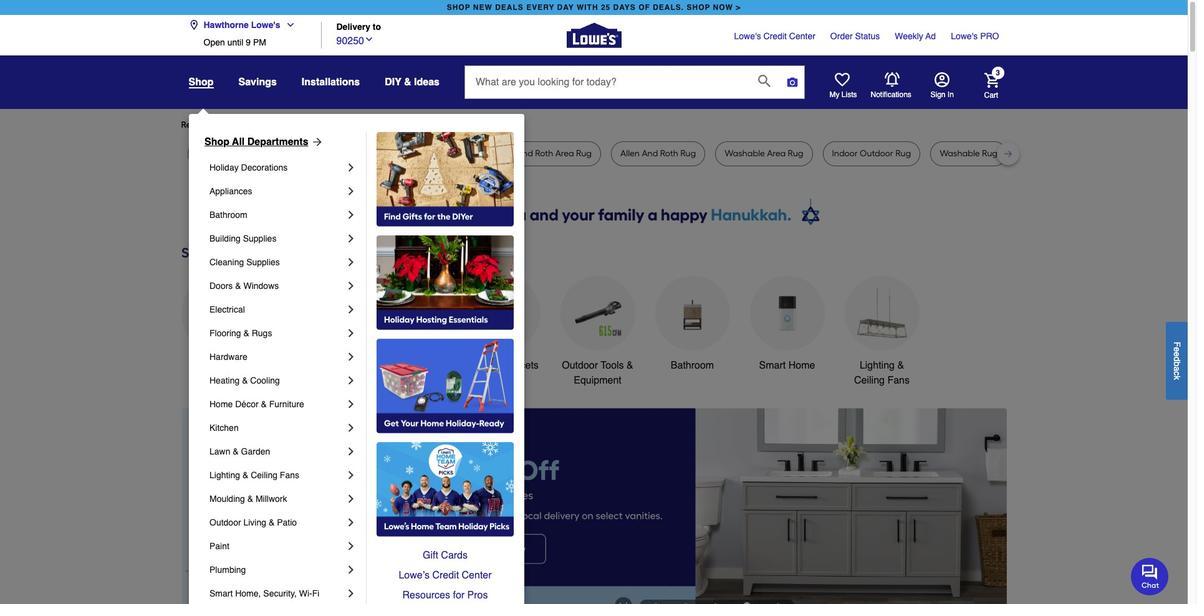 Task type: describe. For each thing, give the bounding box(es) containing it.
bathroom inside button
[[671, 360, 714, 372]]

savings
[[239, 77, 277, 88]]

kitchen for kitchen
[[210, 423, 239, 433]]

shop new deals every day with 25 days of deals. shop now > link
[[445, 0, 744, 15]]

order
[[831, 31, 853, 41]]

searches
[[243, 120, 280, 130]]

cooling
[[250, 376, 280, 386]]

appliances button
[[181, 276, 256, 374]]

get your home holiday-ready. image
[[377, 339, 514, 434]]

open
[[204, 37, 225, 47]]

area rug
[[319, 148, 355, 159]]

outdoor for outdoor tools & equipment
[[562, 360, 598, 372]]

plumbing link
[[210, 559, 345, 583]]

hawthorne
[[204, 20, 249, 30]]

1 rug from the left
[[197, 148, 212, 159]]

25 days of deals. don't miss deals every day. same-day delivery on in-stock orders placed by 2 p m. image
[[181, 408, 383, 605]]

chevron down image
[[364, 34, 374, 44]]

outdoor tools & equipment button
[[560, 276, 635, 389]]

flooring
[[210, 329, 241, 339]]

diy & ideas button
[[385, 71, 440, 94]]

heating & cooling
[[210, 376, 280, 386]]

& inside the outdoor tools & equipment
[[627, 360, 634, 372]]

of
[[639, 3, 650, 12]]

resources
[[403, 591, 450, 602]]

25
[[601, 3, 611, 12]]

chevron right image for appliances
[[345, 185, 357, 198]]

home,
[[235, 589, 261, 599]]

lowe's pro
[[951, 31, 999, 41]]

chevron right image for building supplies
[[345, 233, 357, 245]]

0 vertical spatial bathroom
[[210, 210, 247, 220]]

shop new deals every day with 25 days of deals. shop now >
[[447, 3, 741, 12]]

smart for smart home, security, wi-fi
[[210, 589, 233, 599]]

smart home button
[[750, 276, 825, 374]]

security,
[[263, 589, 297, 599]]

90250 button
[[336, 32, 374, 48]]

f
[[1173, 342, 1183, 347]]

and for allen and roth area rug
[[517, 148, 533, 159]]

allen for allen and roth rug
[[621, 148, 640, 159]]

chevron right image for lighting & ceiling fans
[[345, 470, 357, 482]]

resources for pros
[[403, 591, 488, 602]]

décor
[[235, 400, 259, 410]]

lighting & ceiling fans link
[[210, 464, 345, 488]]

moulding & millwork link
[[210, 488, 345, 511]]

shop 25 days of deals by category image
[[181, 243, 1007, 264]]

kitchen faucets button
[[466, 276, 540, 374]]

chevron right image for home décor & furniture
[[345, 399, 357, 411]]

holiday
[[210, 163, 239, 173]]

1 area from the left
[[319, 148, 337, 159]]

notifications
[[871, 90, 912, 99]]

delivery
[[336, 22, 370, 32]]

shop all departments
[[205, 137, 308, 148]]

kitchen for kitchen faucets
[[467, 360, 501, 372]]

shop all departments link
[[205, 135, 323, 150]]

chevron right image for paint
[[345, 541, 357, 553]]

in
[[948, 90, 954, 99]]

paint link
[[210, 535, 345, 559]]

building supplies
[[210, 234, 277, 244]]

chevron right image for electrical
[[345, 304, 357, 316]]

christmas decorations
[[382, 360, 435, 387]]

order status link
[[831, 30, 880, 42]]

resources for pros link
[[377, 586, 514, 605]]

1 vertical spatial ceiling
[[251, 471, 278, 481]]

gift cards link
[[377, 546, 514, 566]]

cart
[[985, 91, 999, 99]]

ad
[[926, 31, 936, 41]]

fans inside lighting & ceiling fans
[[888, 375, 910, 387]]

patio
[[277, 518, 297, 528]]

lawn & garden link
[[210, 440, 345, 464]]

2 e from the top
[[1173, 352, 1183, 357]]

lowe's home improvement account image
[[935, 72, 950, 87]]

you for more suggestions for you
[[406, 120, 420, 130]]

bathroom button
[[655, 276, 730, 374]]

lowe's inside button
[[251, 20, 280, 30]]

4 rug from the left
[[340, 148, 355, 159]]

hawthorne lowe's
[[204, 20, 280, 30]]

chevron right image for heating & cooling
[[345, 375, 357, 387]]

deals.
[[653, 3, 684, 12]]

a
[[1173, 367, 1183, 372]]

more
[[319, 120, 340, 130]]

holiday hosting essentials. image
[[377, 236, 514, 331]]

shop
[[205, 137, 230, 148]]

search image
[[758, 75, 771, 87]]

lowe's credit center link
[[734, 30, 816, 42]]

sign in
[[931, 90, 954, 99]]

2 area from the left
[[556, 148, 574, 159]]

indoor
[[832, 148, 858, 159]]

building supplies link
[[210, 227, 345, 251]]

lowe's wishes you and your family a happy hanukkah. image
[[181, 199, 1007, 230]]

find gifts for the diyer. image
[[377, 132, 514, 227]]

kitchen faucets
[[467, 360, 539, 372]]

christmas decorations button
[[371, 276, 446, 389]]

paint
[[210, 542, 229, 552]]

chevron right image for smart home, security, wi-fi
[[345, 588, 357, 601]]

new
[[473, 3, 493, 12]]

shop button
[[189, 76, 214, 89]]

chevron right image for outdoor living & patio
[[345, 517, 357, 530]]

1 shop from the left
[[447, 3, 471, 12]]

chevron right image for moulding & millwork
[[345, 493, 357, 506]]

outdoor
[[860, 148, 894, 159]]

to
[[373, 22, 381, 32]]

and for allen and roth rug
[[642, 148, 658, 159]]

roth for rug
[[660, 148, 679, 159]]

you for recommended searches for you
[[295, 120, 309, 130]]

up to 40 percent off select vanities. plus, get free local delivery on select vanities. image
[[403, 408, 1007, 605]]

arrow right image inside shop all departments link
[[308, 136, 323, 148]]

day
[[557, 3, 574, 12]]

weekly ad link
[[895, 30, 936, 42]]

plumbing
[[210, 566, 246, 576]]

appliances inside appliances button
[[194, 360, 243, 372]]

1 e from the top
[[1173, 347, 1183, 352]]

c
[[1173, 372, 1183, 376]]

rug rug
[[257, 148, 290, 159]]

allen and roth area rug
[[496, 148, 592, 159]]

outdoor living & patio
[[210, 518, 297, 528]]

gift cards
[[423, 551, 468, 562]]

pro
[[981, 31, 999, 41]]

scroll to item #4 image
[[731, 603, 763, 605]]

allen and roth rug
[[621, 148, 696, 159]]

3 rug from the left
[[274, 148, 290, 159]]

chevron right image for bathroom
[[345, 209, 357, 221]]

6 rug from the left
[[681, 148, 696, 159]]

decorations for holiday
[[241, 163, 288, 173]]

suggestions
[[342, 120, 391, 130]]

desk
[[448, 148, 467, 159]]

wi-
[[299, 589, 312, 599]]

camera image
[[786, 76, 799, 89]]



Task type: vqa. For each thing, say whether or not it's contained in the screenshot.
Supplies corresponding to Cleaning Supplies
yes



Task type: locate. For each thing, give the bounding box(es) containing it.
smart home, security, wi-fi
[[210, 589, 320, 599]]

outdoor up equipment
[[562, 360, 598, 372]]

allen right desk at the left top of the page
[[496, 148, 515, 159]]

faucets
[[503, 360, 539, 372]]

0 horizontal spatial home
[[210, 400, 233, 410]]

shop left now
[[687, 3, 711, 12]]

roth
[[535, 148, 553, 159], [660, 148, 679, 159]]

washable for washable area rug
[[725, 148, 765, 159]]

1 horizontal spatial for
[[392, 120, 404, 130]]

& inside lighting & ceiling fans
[[898, 360, 904, 372]]

home
[[789, 360, 815, 372], [210, 400, 233, 410]]

lowe's left pro
[[951, 31, 978, 41]]

0 vertical spatial kitchen
[[467, 360, 501, 372]]

for for searches
[[282, 120, 293, 130]]

kitchen up lawn
[[210, 423, 239, 433]]

lowe's home team holiday picks. image
[[377, 443, 514, 538]]

chevron right image
[[345, 162, 357, 174], [345, 256, 357, 269], [345, 327, 357, 340], [345, 375, 357, 387], [345, 422, 357, 435], [345, 493, 357, 506], [345, 517, 357, 530], [345, 564, 357, 577], [345, 588, 357, 601]]

4 chevron right image from the top
[[345, 375, 357, 387]]

lowe's pro link
[[951, 30, 999, 42]]

installations button
[[302, 71, 360, 94]]

diy
[[385, 77, 402, 88]]

outdoor inside the outdoor tools & equipment
[[562, 360, 598, 372]]

1 vertical spatial arrow right image
[[984, 518, 996, 530]]

e up b
[[1173, 352, 1183, 357]]

supplies for building supplies
[[243, 234, 277, 244]]

savings button
[[239, 71, 277, 94]]

lowe's for lowe's pro
[[951, 31, 978, 41]]

lowe's credit center
[[734, 31, 816, 41]]

7 chevron right image from the top
[[345, 517, 357, 530]]

5x8
[[214, 148, 228, 159]]

3 area from the left
[[767, 148, 786, 159]]

0 horizontal spatial and
[[517, 148, 533, 159]]

for for suggestions
[[392, 120, 404, 130]]

1 and from the left
[[517, 148, 533, 159]]

90250
[[336, 35, 364, 46]]

cleaning
[[210, 258, 244, 268]]

washable for washable rug
[[940, 148, 980, 159]]

5 chevron right image from the top
[[345, 422, 357, 435]]

2 rug from the left
[[257, 148, 272, 159]]

3 chevron right image from the top
[[345, 327, 357, 340]]

1 vertical spatial fans
[[280, 471, 299, 481]]

kitchen inside button
[[467, 360, 501, 372]]

1 vertical spatial lighting & ceiling fans
[[210, 471, 299, 481]]

lighting inside lighting & ceiling fans link
[[210, 471, 240, 481]]

0 horizontal spatial for
[[282, 120, 293, 130]]

christmas
[[386, 360, 431, 372]]

1 chevron right image from the top
[[345, 162, 357, 174]]

weekly
[[895, 31, 924, 41]]

center up pros
[[462, 571, 492, 582]]

pm
[[253, 37, 266, 47]]

1 vertical spatial bathroom
[[671, 360, 714, 372]]

1 horizontal spatial lighting & ceiling fans
[[854, 360, 910, 387]]

washable
[[725, 148, 765, 159], [940, 148, 980, 159]]

you up furniture
[[406, 120, 420, 130]]

lists
[[842, 90, 857, 99]]

0 vertical spatial outdoor
[[562, 360, 598, 372]]

flooring & rugs link
[[210, 322, 345, 346]]

cleaning supplies
[[210, 258, 280, 268]]

you
[[295, 120, 309, 130], [406, 120, 420, 130]]

chevron right image for hardware
[[345, 351, 357, 364]]

0 vertical spatial credit
[[764, 31, 787, 41]]

1 vertical spatial kitchen
[[210, 423, 239, 433]]

fans
[[888, 375, 910, 387], [280, 471, 299, 481]]

0 vertical spatial fans
[[888, 375, 910, 387]]

lowe's home improvement cart image
[[985, 73, 999, 88]]

0 vertical spatial lighting
[[860, 360, 895, 372]]

1 horizontal spatial and
[[642, 148, 658, 159]]

kitchen link
[[210, 417, 345, 440]]

ceiling inside lighting & ceiling fans
[[854, 375, 885, 387]]

area
[[319, 148, 337, 159], [556, 148, 574, 159], [767, 148, 786, 159]]

0 horizontal spatial arrow right image
[[308, 136, 323, 148]]

supplies for cleaning supplies
[[246, 258, 280, 268]]

appliances down holiday
[[210, 186, 252, 196]]

0 horizontal spatial credit
[[432, 571, 459, 582]]

Search Query text field
[[465, 66, 748, 99]]

sign in button
[[931, 72, 954, 100]]

decorations
[[241, 163, 288, 173], [382, 375, 435, 387]]

2 roth from the left
[[660, 148, 679, 159]]

smart home, security, wi-fi link
[[210, 583, 345, 605]]

e
[[1173, 347, 1183, 352], [1173, 352, 1183, 357]]

0 horizontal spatial lowe's
[[251, 20, 280, 30]]

0 horizontal spatial lighting
[[210, 471, 240, 481]]

k
[[1173, 376, 1183, 380]]

2 horizontal spatial for
[[453, 591, 465, 602]]

0 horizontal spatial kitchen
[[210, 423, 239, 433]]

decorations inside button
[[382, 375, 435, 387]]

1 washable from the left
[[725, 148, 765, 159]]

9 rug from the left
[[982, 148, 998, 159]]

outdoor down moulding
[[210, 518, 241, 528]]

d
[[1173, 357, 1183, 362]]

8 chevron right image from the top
[[345, 564, 357, 577]]

for left pros
[[453, 591, 465, 602]]

home décor & furniture
[[210, 400, 304, 410]]

supplies inside 'link'
[[243, 234, 277, 244]]

recommended
[[181, 120, 241, 130]]

1 horizontal spatial area
[[556, 148, 574, 159]]

lowe's down >
[[734, 31, 761, 41]]

1 horizontal spatial smart
[[759, 360, 786, 372]]

center for lowe's credit center
[[462, 571, 492, 582]]

lighting & ceiling fans button
[[845, 276, 920, 389]]

lighting
[[860, 360, 895, 372], [210, 471, 240, 481]]

None search field
[[465, 65, 805, 111]]

1 horizontal spatial roth
[[660, 148, 679, 159]]

appliances inside appliances link
[[210, 186, 252, 196]]

0 horizontal spatial area
[[319, 148, 337, 159]]

fi
[[312, 589, 320, 599]]

e up the d
[[1173, 347, 1183, 352]]

lowe's credit center
[[399, 571, 492, 582]]

1 horizontal spatial outdoor
[[562, 360, 598, 372]]

1 vertical spatial smart
[[210, 589, 233, 599]]

1 vertical spatial home
[[210, 400, 233, 410]]

0 vertical spatial smart
[[759, 360, 786, 372]]

0 horizontal spatial decorations
[[241, 163, 288, 173]]

1 vertical spatial appliances
[[194, 360, 243, 372]]

2 horizontal spatial lowe's
[[951, 31, 978, 41]]

lowe's home improvement logo image
[[567, 8, 622, 63]]

chevron right image for doors & windows
[[345, 280, 357, 293]]

0 vertical spatial lighting & ceiling fans
[[854, 360, 910, 387]]

credit up search icon
[[764, 31, 787, 41]]

lowe's up pm
[[251, 20, 280, 30]]

f e e d b a c k button
[[1166, 322, 1188, 400]]

chevron down image
[[280, 20, 295, 30]]

bathroom link
[[210, 203, 345, 227]]

1 vertical spatial lighting
[[210, 471, 240, 481]]

0 horizontal spatial lighting & ceiling fans
[[210, 471, 299, 481]]

0 horizontal spatial smart
[[210, 589, 233, 599]]

chevron right image for plumbing
[[345, 564, 357, 577]]

0 horizontal spatial bathroom
[[210, 210, 247, 220]]

for up departments
[[282, 120, 293, 130]]

ideas
[[414, 77, 440, 88]]

3
[[996, 69, 1000, 78]]

you left more
[[295, 120, 309, 130]]

7 rug from the left
[[788, 148, 804, 159]]

1 you from the left
[[295, 120, 309, 130]]

heating & cooling link
[[210, 369, 345, 393]]

furniture
[[269, 400, 304, 410]]

credit up resources for pros link
[[432, 571, 459, 582]]

flooring & rugs
[[210, 329, 272, 339]]

chat invite button image
[[1131, 558, 1169, 596]]

1 roth from the left
[[535, 148, 553, 159]]

0 vertical spatial center
[[789, 31, 816, 41]]

2 washable from the left
[[940, 148, 980, 159]]

1 horizontal spatial bathroom
[[671, 360, 714, 372]]

1 horizontal spatial fans
[[888, 375, 910, 387]]

credit for lowe's
[[432, 571, 459, 582]]

lighting & ceiling fans inside button
[[854, 360, 910, 387]]

recommended searches for you
[[181, 120, 309, 130]]

outdoor
[[562, 360, 598, 372], [210, 518, 241, 528]]

0 vertical spatial supplies
[[243, 234, 277, 244]]

my
[[830, 90, 840, 99]]

lowe's credit center link
[[377, 566, 514, 586]]

0 horizontal spatial you
[[295, 120, 309, 130]]

1 horizontal spatial washable
[[940, 148, 980, 159]]

arrow left image
[[413, 518, 426, 530]]

home inside button
[[789, 360, 815, 372]]

diy & ideas
[[385, 77, 440, 88]]

location image
[[189, 20, 199, 30]]

0 horizontal spatial allen
[[496, 148, 515, 159]]

1 horizontal spatial kitchen
[[467, 360, 501, 372]]

1 horizontal spatial credit
[[764, 31, 787, 41]]

0 vertical spatial appliances
[[210, 186, 252, 196]]

my lists link
[[830, 72, 857, 100]]

1 horizontal spatial you
[[406, 120, 420, 130]]

1 vertical spatial outdoor
[[210, 518, 241, 528]]

2 and from the left
[[642, 148, 658, 159]]

0 horizontal spatial washable
[[725, 148, 765, 159]]

1 horizontal spatial lighting
[[860, 360, 895, 372]]

decorations down 'rug rug'
[[241, 163, 288, 173]]

for
[[282, 120, 293, 130], [392, 120, 404, 130], [453, 591, 465, 602]]

for up furniture
[[392, 120, 404, 130]]

f e e d b a c k
[[1173, 342, 1183, 380]]

center
[[789, 31, 816, 41], [462, 571, 492, 582]]

and
[[517, 148, 533, 159], [642, 148, 658, 159]]

2 chevron right image from the top
[[345, 256, 357, 269]]

holiday decorations link
[[210, 156, 345, 180]]

hardware link
[[210, 346, 345, 369]]

supplies up windows
[[246, 258, 280, 268]]

9 chevron right image from the top
[[345, 588, 357, 601]]

chevron right image for flooring & rugs
[[345, 327, 357, 340]]

installations
[[302, 77, 360, 88]]

2 shop from the left
[[687, 3, 711, 12]]

center for lowe's credit center
[[789, 31, 816, 41]]

lighting inside lighting & ceiling fans
[[860, 360, 895, 372]]

chevron right image
[[420, 120, 430, 130], [345, 185, 357, 198], [345, 209, 357, 221], [345, 233, 357, 245], [345, 280, 357, 293], [345, 304, 357, 316], [345, 351, 357, 364], [345, 399, 357, 411], [345, 446, 357, 458], [345, 470, 357, 482], [345, 541, 357, 553]]

outdoor inside outdoor living & patio link
[[210, 518, 241, 528]]

0 horizontal spatial ceiling
[[251, 471, 278, 481]]

2 you from the left
[[406, 120, 420, 130]]

electrical link
[[210, 298, 345, 322]]

chevron right image for lawn & garden
[[345, 446, 357, 458]]

smart home
[[759, 360, 815, 372]]

1 vertical spatial supplies
[[246, 258, 280, 268]]

0 horizontal spatial outdoor
[[210, 518, 241, 528]]

allen for allen and roth area rug
[[496, 148, 515, 159]]

decorations for christmas
[[382, 375, 435, 387]]

1 horizontal spatial decorations
[[382, 375, 435, 387]]

0 vertical spatial ceiling
[[854, 375, 885, 387]]

allen down recommended searches for you heading
[[621, 148, 640, 159]]

1 horizontal spatial ceiling
[[854, 375, 885, 387]]

kitchen left the faucets
[[467, 360, 501, 372]]

shop left new
[[447, 3, 471, 12]]

0 horizontal spatial roth
[[535, 148, 553, 159]]

arrow right image
[[308, 136, 323, 148], [984, 518, 996, 530]]

1 vertical spatial credit
[[432, 571, 459, 582]]

washable rug
[[940, 148, 998, 159]]

0 horizontal spatial shop
[[447, 3, 471, 12]]

chevron right image for holiday decorations
[[345, 162, 357, 174]]

living
[[244, 518, 266, 528]]

0 vertical spatial home
[[789, 360, 815, 372]]

1 horizontal spatial allen
[[621, 148, 640, 159]]

smart inside smart home, security, wi-fi link
[[210, 589, 233, 599]]

0 vertical spatial arrow right image
[[308, 136, 323, 148]]

roth for area
[[535, 148, 553, 159]]

2 allen from the left
[[621, 148, 640, 159]]

chevron right image for cleaning supplies
[[345, 256, 357, 269]]

lowe's home improvement lists image
[[835, 72, 850, 87]]

smart for smart home
[[759, 360, 786, 372]]

supplies up cleaning supplies
[[243, 234, 277, 244]]

lowe's for lowe's credit center
[[734, 31, 761, 41]]

shop
[[447, 3, 471, 12], [687, 3, 711, 12]]

holiday decorations
[[210, 163, 288, 173]]

chevron right image for kitchen
[[345, 422, 357, 435]]

gift
[[423, 551, 438, 562]]

1 horizontal spatial center
[[789, 31, 816, 41]]

status
[[855, 31, 880, 41]]

supplies
[[243, 234, 277, 244], [246, 258, 280, 268]]

equipment
[[574, 375, 622, 387]]

credit for lowe's
[[764, 31, 787, 41]]

center left order
[[789, 31, 816, 41]]

lawn
[[210, 447, 230, 457]]

until
[[227, 37, 243, 47]]

1 horizontal spatial arrow right image
[[984, 518, 996, 530]]

6 chevron right image from the top
[[345, 493, 357, 506]]

1 horizontal spatial lowe's
[[734, 31, 761, 41]]

deals
[[495, 3, 524, 12]]

0 vertical spatial decorations
[[241, 163, 288, 173]]

5 rug from the left
[[576, 148, 592, 159]]

0 horizontal spatial fans
[[280, 471, 299, 481]]

recommended searches for you heading
[[181, 119, 1007, 132]]

lowe's home improvement notification center image
[[885, 72, 900, 87]]

appliances up heating
[[194, 360, 243, 372]]

outdoor for outdoor living & patio
[[210, 518, 241, 528]]

1 horizontal spatial home
[[789, 360, 815, 372]]

electrical
[[210, 305, 245, 315]]

smart
[[759, 360, 786, 372], [210, 589, 233, 599]]

every
[[527, 3, 555, 12]]

1 allen from the left
[[496, 148, 515, 159]]

1 vertical spatial decorations
[[382, 375, 435, 387]]

decorations down "christmas"
[[382, 375, 435, 387]]

1 vertical spatial center
[[462, 571, 492, 582]]

lowe's
[[399, 571, 430, 582]]

8 rug from the left
[[896, 148, 911, 159]]

1 horizontal spatial shop
[[687, 3, 711, 12]]

cleaning supplies link
[[210, 251, 345, 274]]

moulding
[[210, 495, 245, 505]]

home décor & furniture link
[[210, 393, 345, 417]]

chevron right image inside more suggestions for you link
[[420, 120, 430, 130]]

doors
[[210, 281, 233, 291]]

0 horizontal spatial center
[[462, 571, 492, 582]]

doors & windows link
[[210, 274, 345, 298]]

2 horizontal spatial area
[[767, 148, 786, 159]]

smart inside smart home button
[[759, 360, 786, 372]]



